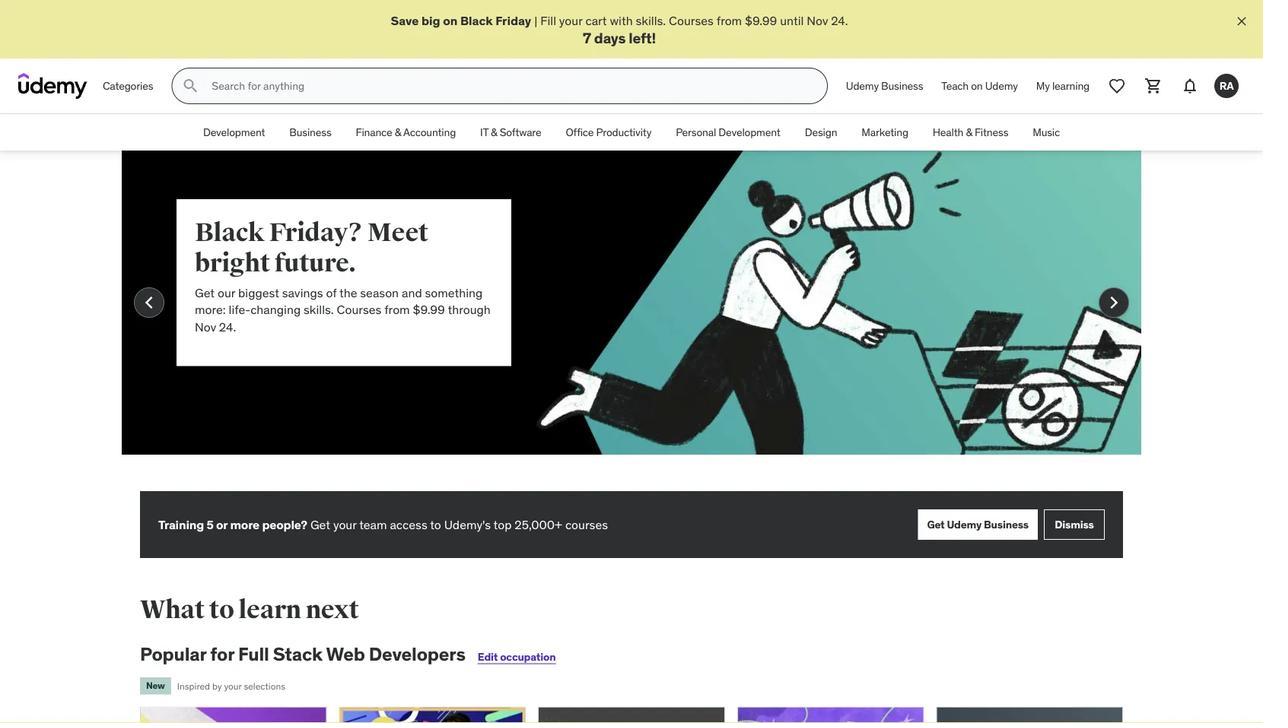 Task type: describe. For each thing, give the bounding box(es) containing it.
software
[[500, 126, 542, 139]]

on inside save big on black friday | fill your cart with skills. courses from $9.99 until nov 24. 7 days left!
[[443, 13, 458, 28]]

it
[[480, 126, 489, 139]]

music
[[1033, 126, 1060, 139]]

more
[[230, 517, 260, 533]]

& for fitness
[[966, 126, 973, 139]]

0 horizontal spatial your
[[224, 681, 242, 693]]

health
[[933, 126, 964, 139]]

& for accounting
[[395, 126, 401, 139]]

of
[[326, 285, 337, 301]]

dismiss button
[[1044, 510, 1105, 541]]

|
[[535, 13, 538, 28]]

1 horizontal spatial udemy
[[947, 518, 982, 532]]

inspired by your selections
[[177, 681, 285, 693]]

productivity
[[596, 126, 652, 139]]

courses inside black friday? meet bright future. get our biggest savings of the season and something more: life-changing skills. courses from $9.99 through nov 24.
[[337, 302, 382, 318]]

cart
[[586, 13, 607, 28]]

people?
[[262, 517, 307, 533]]

health & fitness
[[933, 126, 1009, 139]]

popular for full stack web developers
[[140, 643, 466, 666]]

black friday? meet bright future. get our biggest savings of the season and something more: life-changing skills. courses from $9.99 through nov 24.
[[195, 217, 491, 335]]

teach
[[942, 79, 969, 93]]

selections
[[244, 681, 285, 693]]

save big on black friday | fill your cart with skills. courses from $9.99 until nov 24. 7 days left!
[[391, 13, 848, 47]]

new
[[146, 681, 165, 692]]

7
[[583, 28, 591, 47]]

something
[[425, 285, 483, 301]]

marketing link
[[850, 114, 921, 151]]

business link
[[277, 114, 344, 151]]

inspired
[[177, 681, 210, 693]]

marketing
[[862, 126, 909, 139]]

dismiss
[[1055, 518, 1094, 532]]

personal
[[676, 126, 716, 139]]

it & software
[[480, 126, 542, 139]]

until
[[780, 13, 804, 28]]

or
[[216, 517, 228, 533]]

for
[[210, 643, 234, 666]]

days
[[594, 28, 626, 47]]

udemy's
[[444, 517, 491, 533]]

categories button
[[94, 68, 162, 104]]

notifications image
[[1181, 77, 1200, 95]]

carousel element
[[122, 151, 1142, 492]]

learn
[[238, 595, 301, 626]]

categories
[[103, 79, 153, 93]]

friday?
[[269, 217, 363, 249]]

your inside save big on black friday | fill your cart with skills. courses from $9.99 until nov 24. 7 days left!
[[559, 13, 583, 28]]

ra
[[1220, 79, 1234, 93]]

personal development
[[676, 126, 781, 139]]

submit search image
[[181, 77, 200, 95]]

skills. inside save big on black friday | fill your cart with skills. courses from $9.99 until nov 24. 7 days left!
[[636, 13, 666, 28]]

what to learn next
[[140, 595, 359, 626]]

my learning
[[1037, 79, 1090, 93]]

the
[[339, 285, 357, 301]]

occupation
[[500, 651, 556, 664]]

close image
[[1235, 14, 1250, 29]]

0 horizontal spatial business
[[290, 126, 332, 139]]

season
[[360, 285, 399, 301]]

personal development link
[[664, 114, 793, 151]]

courses inside save big on black friday | fill your cart with skills. courses from $9.99 until nov 24. 7 days left!
[[669, 13, 714, 28]]

from inside save big on black friday | fill your cart with skills. courses from $9.99 until nov 24. 7 days left!
[[717, 13, 742, 28]]

0 vertical spatial to
[[430, 517, 441, 533]]

full
[[238, 643, 269, 666]]

changing
[[251, 302, 301, 318]]

24. inside save big on black friday | fill your cart with skills. courses from $9.99 until nov 24. 7 days left!
[[831, 13, 848, 28]]

Search for anything text field
[[209, 73, 809, 99]]

udemy business link
[[837, 68, 933, 104]]

$9.99 inside save big on black friday | fill your cart with skills. courses from $9.99 until nov 24. 7 days left!
[[745, 13, 777, 28]]

0 horizontal spatial to
[[209, 595, 234, 626]]

with
[[610, 13, 633, 28]]

2 development from the left
[[719, 126, 781, 139]]

savings
[[282, 285, 323, 301]]

finance & accounting
[[356, 126, 456, 139]]

& for software
[[491, 126, 497, 139]]

meet
[[368, 217, 429, 249]]

biggest
[[238, 285, 279, 301]]

nov inside black friday? meet bright future. get our biggest savings of the season and something more: life-changing skills. courses from $9.99 through nov 24.
[[195, 319, 216, 335]]

training
[[158, 517, 204, 533]]

life-
[[229, 302, 251, 318]]

stack
[[273, 643, 323, 666]]

get udemy business link
[[918, 510, 1038, 541]]

fill
[[541, 13, 556, 28]]

1 horizontal spatial on
[[971, 79, 983, 93]]

25,000+
[[515, 517, 563, 533]]

it & software link
[[468, 114, 554, 151]]

skills. inside black friday? meet bright future. get our biggest savings of the season and something more: life-changing skills. courses from $9.99 through nov 24.
[[304, 302, 334, 318]]

development link
[[191, 114, 277, 151]]

0 horizontal spatial udemy
[[846, 79, 879, 93]]

from inside black friday? meet bright future. get our biggest savings of the season and something more: life-changing skills. courses from $9.99 through nov 24.
[[385, 302, 410, 318]]



Task type: vqa. For each thing, say whether or not it's contained in the screenshot.
UDEMY to the middle
yes



Task type: locate. For each thing, give the bounding box(es) containing it.
1 vertical spatial to
[[209, 595, 234, 626]]

0 horizontal spatial &
[[395, 126, 401, 139]]

& right health
[[966, 126, 973, 139]]

edit occupation button
[[478, 651, 556, 664]]

1 horizontal spatial &
[[491, 126, 497, 139]]

1 horizontal spatial to
[[430, 517, 441, 533]]

24. down life-
[[219, 319, 236, 335]]

ra link
[[1209, 68, 1245, 104]]

business left dismiss
[[984, 518, 1029, 532]]

music link
[[1021, 114, 1073, 151]]

top
[[494, 517, 512, 533]]

nov
[[807, 13, 828, 28], [195, 319, 216, 335]]

web
[[326, 643, 365, 666]]

nov right until
[[807, 13, 828, 28]]

courses down the
[[337, 302, 382, 318]]

2 horizontal spatial &
[[966, 126, 973, 139]]

1 development from the left
[[203, 126, 265, 139]]

2 vertical spatial business
[[984, 518, 1029, 532]]

black up our at the left
[[195, 217, 265, 249]]

1 horizontal spatial development
[[719, 126, 781, 139]]

2 horizontal spatial business
[[984, 518, 1029, 532]]

get inside black friday? meet bright future. get our biggest savings of the season and something more: life-changing skills. courses from $9.99 through nov 24.
[[195, 285, 215, 301]]

what
[[140, 595, 205, 626]]

1 vertical spatial from
[[385, 302, 410, 318]]

get udemy business
[[927, 518, 1029, 532]]

1 horizontal spatial 24.
[[831, 13, 848, 28]]

0 horizontal spatial 24.
[[219, 319, 236, 335]]

$9.99
[[745, 13, 777, 28], [413, 302, 445, 318]]

business
[[882, 79, 924, 93], [290, 126, 332, 139], [984, 518, 1029, 532]]

friday
[[496, 13, 531, 28]]

5
[[207, 517, 214, 533]]

next
[[306, 595, 359, 626]]

$9.99 inside black friday? meet bright future. get our biggest savings of the season and something more: life-changing skills. courses from $9.99 through nov 24.
[[413, 302, 445, 318]]

0 horizontal spatial on
[[443, 13, 458, 28]]

black inside black friday? meet bright future. get our biggest savings of the season and something more: life-changing skills. courses from $9.99 through nov 24.
[[195, 217, 265, 249]]

nov down more:
[[195, 319, 216, 335]]

access
[[390, 517, 428, 533]]

accounting
[[403, 126, 456, 139]]

nov inside save big on black friday | fill your cart with skills. courses from $9.99 until nov 24. 7 days left!
[[807, 13, 828, 28]]

0 vertical spatial from
[[717, 13, 742, 28]]

next image
[[1102, 291, 1127, 315]]

2 & from the left
[[491, 126, 497, 139]]

1 horizontal spatial courses
[[669, 13, 714, 28]]

1 & from the left
[[395, 126, 401, 139]]

development
[[203, 126, 265, 139], [719, 126, 781, 139]]

learning
[[1053, 79, 1090, 93]]

office
[[566, 126, 594, 139]]

edit occupation
[[478, 651, 556, 664]]

0 horizontal spatial development
[[203, 126, 265, 139]]

0 vertical spatial $9.99
[[745, 13, 777, 28]]

more:
[[195, 302, 226, 318]]

2 horizontal spatial udemy
[[986, 79, 1018, 93]]

& right it
[[491, 126, 497, 139]]

business up marketing
[[882, 79, 924, 93]]

to
[[430, 517, 441, 533], [209, 595, 234, 626]]

1 vertical spatial skills.
[[304, 302, 334, 318]]

office productivity
[[566, 126, 652, 139]]

0 horizontal spatial courses
[[337, 302, 382, 318]]

0 vertical spatial skills.
[[636, 13, 666, 28]]

1 vertical spatial black
[[195, 217, 265, 249]]

$9.99 down and
[[413, 302, 445, 318]]

by
[[212, 681, 222, 693]]

2 horizontal spatial your
[[559, 13, 583, 28]]

1 horizontal spatial business
[[882, 79, 924, 93]]

on right teach on the top right
[[971, 79, 983, 93]]

edit
[[478, 651, 498, 664]]

and
[[402, 285, 422, 301]]

future.
[[275, 248, 356, 279]]

2 vertical spatial your
[[224, 681, 242, 693]]

get for black friday? meet bright future.
[[195, 285, 215, 301]]

fitness
[[975, 126, 1009, 139]]

your left 'team'
[[333, 517, 357, 533]]

0 vertical spatial courses
[[669, 13, 714, 28]]

0 horizontal spatial $9.99
[[413, 302, 445, 318]]

0 vertical spatial 24.
[[831, 13, 848, 28]]

0 horizontal spatial nov
[[195, 319, 216, 335]]

business left finance at left
[[290, 126, 332, 139]]

2 horizontal spatial get
[[927, 518, 945, 532]]

your
[[559, 13, 583, 28], [333, 517, 357, 533], [224, 681, 242, 693]]

udemy
[[846, 79, 879, 93], [986, 79, 1018, 93], [947, 518, 982, 532]]

1 vertical spatial nov
[[195, 319, 216, 335]]

my learning link
[[1027, 68, 1099, 104]]

0 vertical spatial your
[[559, 13, 583, 28]]

on
[[443, 13, 458, 28], [971, 79, 983, 93]]

black inside save big on black friday | fill your cart with skills. courses from $9.99 until nov 24. 7 days left!
[[460, 13, 493, 28]]

& right finance at left
[[395, 126, 401, 139]]

health & fitness link
[[921, 114, 1021, 151]]

big
[[422, 13, 440, 28]]

left!
[[629, 28, 656, 47]]

from down and
[[385, 302, 410, 318]]

0 horizontal spatial skills.
[[304, 302, 334, 318]]

black
[[460, 13, 493, 28], [195, 217, 265, 249]]

finance & accounting link
[[344, 114, 468, 151]]

to right access
[[430, 517, 441, 533]]

teach on udemy link
[[933, 68, 1027, 104]]

finance
[[356, 126, 392, 139]]

popular
[[140, 643, 206, 666]]

udemy image
[[18, 73, 88, 99]]

1 horizontal spatial nov
[[807, 13, 828, 28]]

1 horizontal spatial $9.99
[[745, 13, 777, 28]]

previous image
[[137, 291, 161, 315]]

0 vertical spatial business
[[882, 79, 924, 93]]

through
[[448, 302, 491, 318]]

1 vertical spatial your
[[333, 517, 357, 533]]

udemy business
[[846, 79, 924, 93]]

your right by
[[224, 681, 242, 693]]

office productivity link
[[554, 114, 664, 151]]

teach on udemy
[[942, 79, 1018, 93]]

team
[[359, 517, 387, 533]]

0 vertical spatial on
[[443, 13, 458, 28]]

0 horizontal spatial black
[[195, 217, 265, 249]]

design link
[[793, 114, 850, 151]]

courses
[[566, 517, 608, 533]]

24. right until
[[831, 13, 848, 28]]

from left until
[[717, 13, 742, 28]]

1 horizontal spatial black
[[460, 13, 493, 28]]

our
[[218, 285, 235, 301]]

1 vertical spatial on
[[971, 79, 983, 93]]

skills. down of
[[304, 302, 334, 318]]

get for training 5 or more people?
[[311, 517, 330, 533]]

developers
[[369, 643, 466, 666]]

bright
[[195, 248, 270, 279]]

$9.99 left until
[[745, 13, 777, 28]]

0 vertical spatial nov
[[807, 13, 828, 28]]

0 horizontal spatial get
[[195, 285, 215, 301]]

1 vertical spatial business
[[290, 126, 332, 139]]

on right big
[[443, 13, 458, 28]]

my
[[1037, 79, 1050, 93]]

shopping cart with 0 items image
[[1145, 77, 1163, 95]]

black left friday
[[460, 13, 493, 28]]

1 horizontal spatial from
[[717, 13, 742, 28]]

skills.
[[636, 13, 666, 28], [304, 302, 334, 318]]

1 horizontal spatial get
[[311, 517, 330, 533]]

to up for
[[209, 595, 234, 626]]

your right fill
[[559, 13, 583, 28]]

24.
[[831, 13, 848, 28], [219, 319, 236, 335]]

1 vertical spatial 24.
[[219, 319, 236, 335]]

0 horizontal spatial from
[[385, 302, 410, 318]]

wishlist image
[[1108, 77, 1127, 95]]

1 vertical spatial courses
[[337, 302, 382, 318]]

training 5 or more people? get your team access to udemy's top 25,000+ courses
[[158, 517, 608, 533]]

design
[[805, 126, 838, 139]]

24. inside black friday? meet bright future. get our biggest savings of the season and something more: life-changing skills. courses from $9.99 through nov 24.
[[219, 319, 236, 335]]

1 horizontal spatial skills.
[[636, 13, 666, 28]]

1 vertical spatial $9.99
[[413, 302, 445, 318]]

0 vertical spatial black
[[460, 13, 493, 28]]

save
[[391, 13, 419, 28]]

skills. up left!
[[636, 13, 666, 28]]

1 horizontal spatial your
[[333, 517, 357, 533]]

3 & from the left
[[966, 126, 973, 139]]

courses right the with
[[669, 13, 714, 28]]



